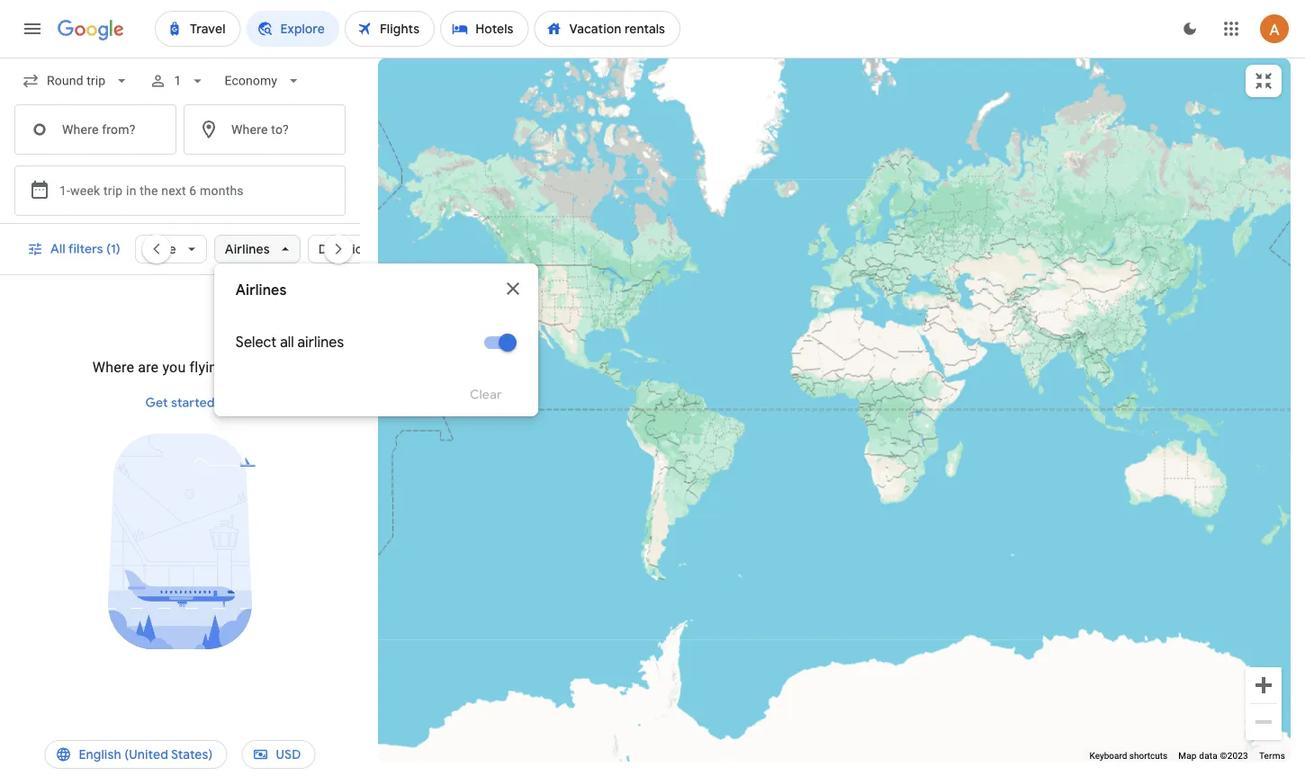 Task type: vqa. For each thing, say whether or not it's contained in the screenshot.
Search by image
no



Task type: locate. For each thing, give the bounding box(es) containing it.
duration
[[318, 241, 370, 257]]

the
[[140, 183, 158, 198]]

(united
[[124, 747, 168, 763]]

airlines
[[297, 333, 344, 352]]

where are you flying from?
[[93, 359, 267, 376]]

you
[[162, 359, 186, 376]]

next image
[[317, 228, 360, 271]]

english (united states) button
[[45, 734, 227, 777]]

months
[[200, 183, 244, 198]]

None field
[[14, 65, 138, 97], [217, 65, 310, 97], [14, 65, 138, 97], [217, 65, 310, 97]]

loading results progress bar
[[0, 58, 1305, 61]]

1 button
[[142, 59, 214, 103]]

get started button
[[138, 382, 222, 425]]

get
[[145, 395, 168, 411]]

airlines down months on the top of the page
[[225, 241, 270, 257]]

1
[[174, 73, 181, 88]]

0 vertical spatial airlines
[[225, 241, 270, 257]]

started
[[171, 395, 215, 411]]

english
[[79, 747, 121, 763]]

terms
[[1259, 751, 1285, 762]]

view smaller map image
[[1253, 70, 1274, 92]]

map region
[[374, 0, 1295, 777]]

in
[[126, 183, 136, 198]]

previous image
[[135, 228, 178, 271]]

6
[[189, 183, 197, 198]]

airlines down airlines popup button
[[236, 281, 287, 300]]

keyboard
[[1090, 751, 1127, 762]]

price
[[146, 241, 176, 257]]

©2023
[[1220, 751, 1248, 762]]

airlines
[[225, 241, 270, 257], [236, 281, 287, 300]]

1-week trip in the next 6 months
[[59, 183, 244, 198]]

duration button
[[308, 228, 401, 271]]

flying
[[190, 359, 225, 376]]

Where from? text field
[[14, 104, 176, 155]]

all
[[280, 333, 294, 352]]

usd
[[276, 747, 301, 763]]



Task type: describe. For each thing, give the bounding box(es) containing it.
get started
[[145, 395, 215, 411]]

map data ©2023
[[1178, 751, 1248, 762]]

filters form
[[0, 58, 360, 224]]

Where to? text field
[[184, 104, 346, 155]]

english (united states)
[[79, 747, 213, 763]]

all filters (1) button
[[16, 228, 135, 271]]

data
[[1199, 751, 1218, 762]]

close dialog image
[[502, 278, 524, 300]]

main menu image
[[22, 18, 43, 40]]

trip
[[104, 183, 123, 198]]

1-week trip in the next 6 months button
[[14, 166, 346, 216]]

select
[[236, 333, 277, 352]]

terms link
[[1259, 751, 1285, 762]]

keyboard shortcuts
[[1090, 751, 1168, 762]]

airlines inside popup button
[[225, 241, 270, 257]]

are
[[138, 359, 159, 376]]

change appearance image
[[1168, 7, 1211, 50]]

week
[[70, 183, 100, 198]]

select all airlines
[[236, 333, 344, 352]]

1-
[[59, 183, 70, 198]]

states)
[[171, 747, 213, 763]]

airlines button
[[214, 228, 300, 271]]

shortcuts
[[1129, 751, 1168, 762]]

usd button
[[242, 734, 315, 777]]

price button
[[135, 228, 207, 271]]

1 vertical spatial airlines
[[236, 281, 287, 300]]

all filters (1)
[[50, 241, 120, 257]]

from?
[[229, 359, 267, 376]]

all
[[50, 241, 66, 257]]

(1)
[[106, 241, 120, 257]]

keyboard shortcuts button
[[1090, 750, 1168, 763]]

filters
[[68, 241, 103, 257]]

next
[[161, 183, 186, 198]]

map
[[1178, 751, 1197, 762]]

where
[[93, 359, 134, 376]]



